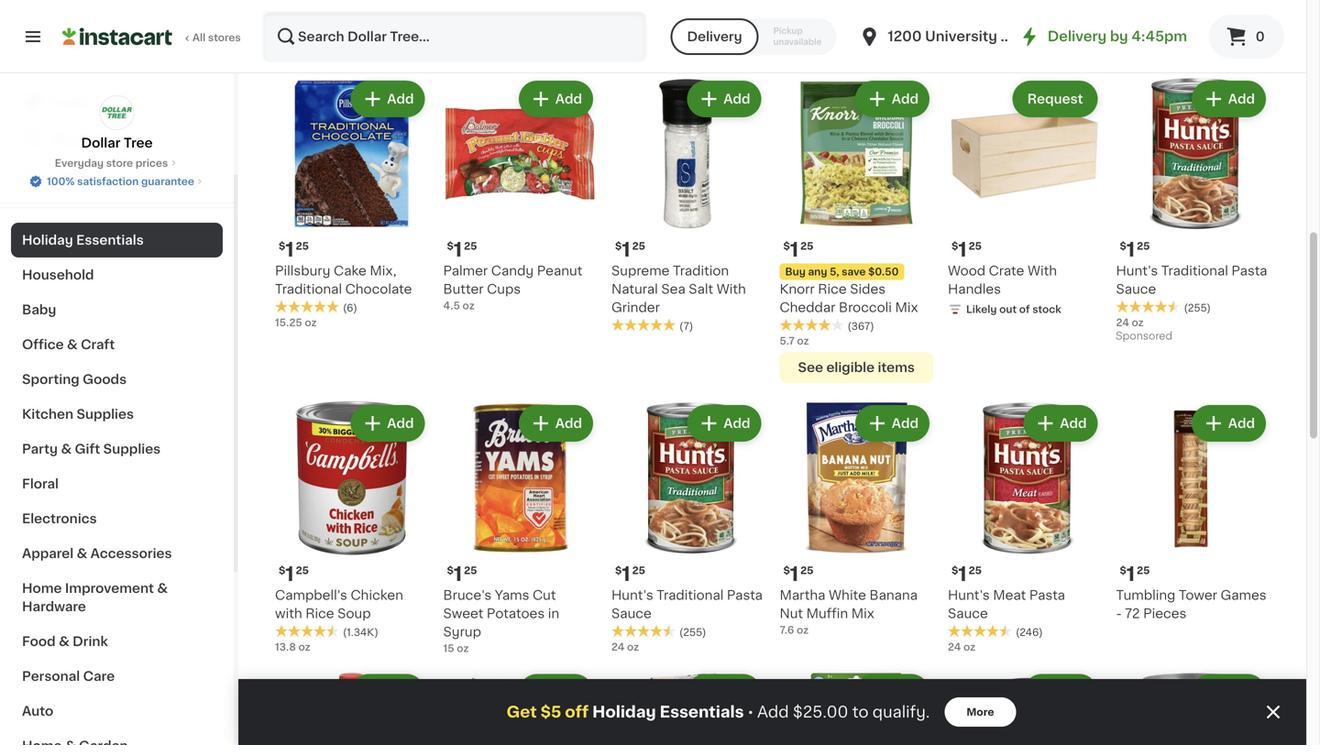 Task type: locate. For each thing, give the bounding box(es) containing it.
electronics
[[22, 513, 97, 526]]

0 vertical spatial sponsored badge image
[[612, 28, 667, 39]]

$ 1 25
[[279, 240, 309, 260], [447, 240, 477, 260], [616, 240, 646, 260], [784, 240, 814, 260], [952, 240, 982, 260], [1121, 240, 1151, 260], [279, 565, 309, 584], [447, 565, 477, 584], [616, 565, 646, 584], [784, 565, 814, 584], [952, 565, 982, 584], [1121, 565, 1151, 584]]

1 vertical spatial 7 oz
[[780, 32, 801, 42]]

0 vertical spatial 7
[[444, 15, 449, 25]]

oz inside martha white banana nut muffin mix 7.6 oz
[[797, 626, 809, 636]]

product group
[[612, 0, 766, 44], [780, 0, 934, 61], [275, 77, 429, 330], [444, 77, 597, 313], [612, 77, 766, 334], [780, 77, 934, 383], [949, 77, 1102, 321], [1117, 77, 1271, 347], [275, 402, 429, 655], [444, 402, 597, 656], [612, 402, 766, 655], [780, 402, 934, 638], [949, 402, 1102, 655], [1117, 402, 1271, 623], [275, 671, 429, 746], [444, 671, 597, 746], [612, 671, 766, 746], [780, 671, 934, 746], [949, 671, 1102, 746], [1117, 671, 1271, 746]]

add button for campbell's chicken with rice soup
[[353, 407, 423, 440]]

rice down campbell's
[[306, 608, 334, 621]]

0 vertical spatial traditional
[[1162, 265, 1229, 277]]

supplies down kitchen supplies link
[[103, 443, 161, 456]]

1200
[[888, 30, 922, 43]]

15.25
[[275, 318, 302, 328]]

supplies
[[77, 408, 134, 421], [103, 443, 161, 456]]

delivery down 7.6 oz button
[[688, 30, 743, 43]]

1 horizontal spatial sauce
[[949, 608, 989, 621]]

kitchen supplies link
[[11, 397, 223, 432]]

service type group
[[671, 18, 837, 55]]

1 horizontal spatial essentials
[[660, 705, 744, 721]]

1 vertical spatial 7.6
[[780, 626, 795, 636]]

1 vertical spatial sponsored badge image
[[780, 45, 836, 56]]

1 vertical spatial with
[[717, 283, 747, 296]]

1 vertical spatial essentials
[[660, 705, 744, 721]]

0 vertical spatial holiday
[[22, 234, 73, 247]]

1 horizontal spatial rice
[[819, 283, 847, 296]]

care
[[83, 671, 115, 683]]

buy it again
[[51, 132, 129, 145]]

rice
[[819, 283, 847, 296], [306, 608, 334, 621]]

buy for buy it again
[[51, 132, 77, 145]]

mix for muffin
[[852, 608, 875, 621]]

0 vertical spatial hunt's traditional pasta sauce
[[1117, 265, 1268, 296]]

$ for bruce's yams cut sweet potatoes in syrup's add button
[[447, 566, 454, 576]]

holiday essentials
[[22, 234, 144, 247]]

0 horizontal spatial hunt's
[[612, 589, 654, 602]]

0 horizontal spatial delivery
[[688, 30, 743, 43]]

★★★★★
[[780, 14, 844, 27], [780, 14, 844, 27], [275, 33, 339, 46], [275, 33, 339, 46], [275, 301, 339, 313], [275, 301, 339, 313], [1117, 301, 1181, 313], [1117, 301, 1181, 313], [612, 319, 676, 332], [612, 319, 676, 332], [780, 319, 844, 332], [780, 319, 844, 332], [275, 625, 339, 638], [275, 625, 339, 638], [612, 625, 676, 638], [612, 625, 676, 638], [949, 625, 1013, 638], [949, 625, 1013, 638]]

buy left it
[[51, 132, 77, 145]]

with right salt
[[717, 283, 747, 296]]

5.7 oz
[[780, 336, 810, 346]]

0 horizontal spatial 7.6
[[612, 15, 626, 25]]

deals
[[51, 95, 89, 108]]

sponsored badge image for 7 oz
[[780, 45, 836, 56]]

1 horizontal spatial delivery
[[1048, 30, 1107, 43]]

1 horizontal spatial sponsored badge image
[[780, 45, 836, 56]]

0 horizontal spatial essentials
[[76, 234, 144, 247]]

& for gift
[[61, 443, 72, 456]]

0 vertical spatial with
[[1028, 265, 1058, 277]]

chicken
[[351, 589, 404, 602]]

pasta inside hunt's meat pasta sauce
[[1030, 589, 1066, 602]]

add inside treatment tracker modal dialog
[[758, 705, 789, 721]]

4.5
[[444, 301, 460, 311]]

0 vertical spatial supplies
[[77, 408, 134, 421]]

0 vertical spatial rice
[[819, 283, 847, 296]]

1 horizontal spatial 24
[[949, 643, 962, 653]]

1 horizontal spatial hunt's
[[949, 589, 990, 602]]

1 vertical spatial buy
[[786, 267, 806, 277]]

add button for pillsbury cake mix, traditional chocolate
[[353, 83, 423, 116]]

1 horizontal spatial 24 oz
[[949, 643, 976, 653]]

shop
[[51, 59, 86, 72]]

sauce for hunt's traditional pasta sauce's add button
[[612, 608, 652, 621]]

delivery button
[[671, 18, 759, 55]]

5.7
[[780, 336, 795, 346]]

$ for add button for hunt's meat pasta sauce
[[952, 566, 959, 576]]

$ for request button
[[952, 241, 959, 251]]

request button
[[1015, 83, 1097, 116]]

holiday up household
[[22, 234, 73, 247]]

traditional
[[1162, 265, 1229, 277], [275, 283, 342, 296], [657, 589, 724, 602]]

& left the gift
[[61, 443, 72, 456]]

0 horizontal spatial 7
[[444, 15, 449, 25]]

0.8 oz
[[275, 50, 307, 60]]

1 horizontal spatial mix
[[896, 301, 919, 314]]

dollar
[[81, 137, 121, 150]]

supplies down 'goods'
[[77, 408, 134, 421]]

supreme
[[612, 265, 670, 277]]

oz inside palmer candy peanut butter cups 4.5 oz
[[463, 301, 475, 311]]

1 vertical spatial rice
[[306, 608, 334, 621]]

sporting goods
[[22, 373, 127, 386]]

24 for add button for hunt's meat pasta sauce
[[949, 643, 962, 653]]

holiday right off
[[593, 705, 657, 721]]

1 vertical spatial holiday
[[593, 705, 657, 721]]

mix inside the knorr rice sides cheddar broccoli mix
[[896, 301, 919, 314]]

add button for hunt's traditional pasta sauce
[[689, 407, 760, 440]]

1 horizontal spatial hunt's traditional pasta sauce
[[1117, 265, 1268, 296]]

& down accessories
[[157, 583, 168, 595]]

store
[[106, 158, 133, 168]]

0 horizontal spatial with
[[717, 283, 747, 296]]

dollar tree link
[[81, 95, 153, 152]]

treatment tracker modal dialog
[[239, 680, 1307, 746]]

get
[[507, 705, 537, 721]]

add for supreme tradition natural sea salt with grinder
[[724, 93, 751, 105]]

see
[[799, 361, 824, 374]]

hunt's
[[1117, 265, 1159, 277], [612, 589, 654, 602], [949, 589, 990, 602]]

hunt's for hunt's traditional pasta sauce's add button
[[612, 589, 654, 602]]

mix inside martha white banana nut muffin mix 7.6 oz
[[852, 608, 875, 621]]

buy for buy any 5, save $0.50
[[786, 267, 806, 277]]

campbell's chicken with rice soup
[[275, 589, 404, 621]]

rice inside campbell's chicken with rice soup
[[306, 608, 334, 621]]

0 horizontal spatial 24 oz
[[612, 643, 640, 653]]

meat
[[994, 589, 1027, 602]]

0 horizontal spatial traditional
[[275, 283, 342, 296]]

0 horizontal spatial 7 oz
[[444, 15, 464, 25]]

ave
[[1001, 30, 1028, 43]]

shop link
[[11, 47, 223, 83]]

&
[[67, 338, 78, 351], [61, 443, 72, 456], [77, 548, 87, 560], [157, 583, 168, 595], [59, 636, 69, 649]]

0 horizontal spatial rice
[[306, 608, 334, 621]]

potatoes
[[487, 608, 545, 621]]

add button for tumbling tower games - 72 pieces
[[1194, 407, 1265, 440]]

soup
[[338, 608, 371, 621]]

sauce inside hunt's meat pasta sauce
[[949, 608, 989, 621]]

mix down white
[[852, 608, 875, 621]]

traditional inside pillsbury cake mix, traditional chocolate
[[275, 283, 342, 296]]

mix
[[896, 301, 919, 314], [852, 608, 875, 621]]

banana
[[870, 589, 918, 602]]

add button
[[353, 83, 423, 116], [521, 83, 592, 116], [689, 83, 760, 116], [858, 83, 928, 116], [1194, 83, 1265, 116], [353, 407, 423, 440], [521, 407, 592, 440], [689, 407, 760, 440], [858, 407, 928, 440], [1026, 407, 1097, 440], [1194, 407, 1265, 440]]

sponsored badge image
[[612, 28, 667, 39], [780, 45, 836, 56], [1117, 332, 1172, 342]]

0 vertical spatial 7.6
[[612, 15, 626, 25]]

0 vertical spatial 7 oz
[[444, 15, 464, 25]]

pasta
[[1232, 265, 1268, 277], [727, 589, 763, 602], [1030, 589, 1066, 602]]

mix right broccoli
[[896, 301, 919, 314]]

0 horizontal spatial hunt's traditional pasta sauce
[[612, 589, 763, 621]]

0
[[1256, 30, 1266, 43]]

& left craft on the left of page
[[67, 338, 78, 351]]

personal care
[[22, 671, 115, 683]]

(56)
[[848, 17, 869, 27]]

(1.34k)
[[343, 628, 379, 638]]

& for accessories
[[77, 548, 87, 560]]

0 horizontal spatial sponsored badge image
[[612, 28, 667, 39]]

& right food
[[59, 636, 69, 649]]

electronics link
[[11, 502, 223, 537]]

product group containing ★★★★★
[[780, 0, 934, 61]]

0 horizontal spatial mix
[[852, 608, 875, 621]]

peanut
[[537, 265, 583, 277]]

24
[[1117, 318, 1130, 328], [612, 643, 625, 653], [949, 643, 962, 653]]

1 vertical spatial traditional
[[275, 283, 342, 296]]

24 oz
[[1117, 318, 1145, 328], [612, 643, 640, 653], [949, 643, 976, 653]]

oz inside bruce's yams cut sweet potatoes in syrup 15 oz
[[457, 644, 469, 654]]

again
[[93, 132, 129, 145]]

1 vertical spatial 7
[[780, 32, 786, 42]]

1 horizontal spatial (255)
[[1185, 303, 1212, 313]]

1 vertical spatial (255)
[[680, 628, 707, 638]]

pieces
[[1144, 608, 1187, 621]]

with right crate
[[1028, 265, 1058, 277]]

wood
[[949, 265, 986, 277]]

& right apparel
[[77, 548, 87, 560]]

rice down 5,
[[819, 283, 847, 296]]

tumbling tower games - 72 pieces
[[1117, 589, 1267, 621]]

1 horizontal spatial buy
[[786, 267, 806, 277]]

supreme tradition natural sea salt with grinder
[[612, 265, 747, 314]]

100% satisfaction guarantee
[[47, 177, 194, 187]]

0 vertical spatial mix
[[896, 301, 919, 314]]

2 horizontal spatial sponsored badge image
[[1117, 332, 1172, 342]]

0 horizontal spatial 24
[[612, 643, 625, 653]]

1 horizontal spatial pasta
[[1030, 589, 1066, 602]]

1 horizontal spatial 7 oz
[[780, 32, 801, 42]]

hunt's meat pasta sauce
[[949, 589, 1066, 621]]

24 oz for hunt's traditional pasta sauce's add button
[[612, 643, 640, 653]]

2 vertical spatial traditional
[[657, 589, 724, 602]]

0 horizontal spatial (255)
[[680, 628, 707, 638]]

2 horizontal spatial hunt's
[[1117, 265, 1159, 277]]

save
[[842, 267, 866, 277]]

$0.50
[[869, 267, 899, 277]]

buy up knorr
[[786, 267, 806, 277]]

kitchen supplies
[[22, 408, 134, 421]]

with inside 'supreme tradition natural sea salt with grinder'
[[717, 283, 747, 296]]

wood crate with handles
[[949, 265, 1058, 296]]

0 horizontal spatial sauce
[[612, 608, 652, 621]]

delivery left by
[[1048, 30, 1107, 43]]

$ for add button related to supreme tradition natural sea salt with grinder
[[616, 241, 622, 251]]

any
[[809, 267, 828, 277]]

$
[[279, 241, 286, 251], [447, 241, 454, 251], [616, 241, 622, 251], [784, 241, 791, 251], [952, 241, 959, 251], [1121, 241, 1127, 251], [279, 566, 286, 576], [447, 566, 454, 576], [616, 566, 622, 576], [784, 566, 791, 576], [952, 566, 959, 576], [1121, 566, 1127, 576]]

essentials up household link
[[76, 234, 144, 247]]

stock
[[1033, 305, 1062, 315]]

essentials left •
[[660, 705, 744, 721]]

add for campbell's chicken with rice soup
[[387, 417, 414, 430]]

home improvement & hardware
[[22, 583, 168, 614]]

1 horizontal spatial holiday
[[593, 705, 657, 721]]

items
[[878, 361, 915, 374]]

buy it again link
[[11, 120, 223, 157]]

0 vertical spatial buy
[[51, 132, 77, 145]]

delivery for delivery
[[688, 30, 743, 43]]

100% satisfaction guarantee button
[[29, 171, 205, 189]]

delivery inside 'button'
[[688, 30, 743, 43]]

hunt's inside hunt's meat pasta sauce
[[949, 589, 990, 602]]

0 horizontal spatial buy
[[51, 132, 77, 145]]

1 horizontal spatial 7.6
[[780, 626, 795, 636]]

bruce's
[[444, 589, 492, 602]]

1 horizontal spatial traditional
[[657, 589, 724, 602]]

None search field
[[262, 11, 647, 62]]

add
[[387, 93, 414, 105], [556, 93, 583, 105], [724, 93, 751, 105], [892, 93, 919, 105], [1229, 93, 1256, 105], [387, 417, 414, 430], [556, 417, 583, 430], [724, 417, 751, 430], [892, 417, 919, 430], [1061, 417, 1088, 430], [1229, 417, 1256, 430], [758, 705, 789, 721]]

1 vertical spatial mix
[[852, 608, 875, 621]]

$ for palmer candy peanut butter cups's add button
[[447, 241, 454, 251]]

1 horizontal spatial 7
[[780, 32, 786, 42]]

1 horizontal spatial with
[[1028, 265, 1058, 277]]

7.6 oz
[[612, 15, 641, 25]]

delivery by 4:45pm link
[[1019, 26, 1188, 48]]

hardware
[[22, 601, 86, 614]]

pillsbury cake mix, traditional chocolate
[[275, 265, 412, 296]]

drink
[[73, 636, 108, 649]]

by
[[1111, 30, 1129, 43]]

with inside the wood crate with handles
[[1028, 265, 1058, 277]]

see eligible items
[[799, 361, 915, 374]]

to
[[853, 705, 869, 721]]



Task type: describe. For each thing, give the bounding box(es) containing it.
add for palmer candy peanut butter cups
[[556, 93, 583, 105]]

(246)
[[1016, 628, 1044, 638]]

university
[[926, 30, 998, 43]]

palmer candy peanut butter cups 4.5 oz
[[444, 265, 583, 311]]

(7)
[[680, 322, 694, 332]]

home improvement & hardware link
[[11, 572, 223, 625]]

holiday inside treatment tracker modal dialog
[[593, 705, 657, 721]]

24 oz for add button for hunt's meat pasta sauce
[[949, 643, 976, 653]]

dollar tree
[[81, 137, 153, 150]]

1 vertical spatial supplies
[[103, 443, 161, 456]]

get $5 off holiday essentials • add $25.00 to qualify.
[[507, 705, 931, 721]]

add for hunt's traditional pasta sauce
[[724, 417, 751, 430]]

craft
[[81, 338, 115, 351]]

handles
[[949, 283, 1002, 296]]

15.25 oz
[[275, 318, 317, 328]]

lists link
[[11, 157, 223, 194]]

(367)
[[848, 322, 875, 332]]

it
[[81, 132, 90, 145]]

nut
[[780, 608, 804, 621]]

sweet
[[444, 608, 484, 621]]

all stores link
[[62, 11, 242, 62]]

$ for add button associated with tumbling tower games - 72 pieces
[[1121, 566, 1127, 576]]

& inside the home improvement & hardware
[[157, 583, 168, 595]]

oz inside (3) 10 oz
[[962, 32, 975, 42]]

knorr rice sides cheddar broccoli mix
[[780, 283, 919, 314]]

cut
[[533, 589, 556, 602]]

mix,
[[370, 265, 397, 277]]

more button
[[945, 698, 1017, 727]]

add for hunt's meat pasta sauce
[[1061, 417, 1088, 430]]

7 oz button
[[444, 0, 597, 27]]

crate
[[990, 265, 1025, 277]]

add button for martha white banana nut muffin mix
[[858, 407, 928, 440]]

improvement
[[65, 583, 154, 595]]

7.6 inside martha white banana nut muffin mix 7.6 oz
[[780, 626, 795, 636]]

1 vertical spatial hunt's traditional pasta sauce
[[612, 589, 763, 621]]

all stores
[[193, 33, 241, 43]]

7 oz inside product group
[[780, 32, 801, 42]]

food & drink
[[22, 636, 108, 649]]

2 horizontal spatial traditional
[[1162, 265, 1229, 277]]

add for tumbling tower games - 72 pieces
[[1229, 417, 1256, 430]]

candy
[[491, 265, 534, 277]]

knorr
[[780, 283, 815, 296]]

oz inside button
[[452, 15, 464, 25]]

sporting
[[22, 373, 80, 386]]

5,
[[830, 267, 840, 277]]

add button for palmer candy peanut butter cups
[[521, 83, 592, 116]]

party
[[22, 443, 58, 456]]

everyday store prices link
[[55, 156, 179, 171]]

campbell's
[[275, 589, 348, 602]]

all
[[193, 33, 206, 43]]

tree
[[124, 137, 153, 150]]

cake
[[334, 265, 367, 277]]

hunt's for add button for hunt's meat pasta sauce
[[949, 589, 990, 602]]

party & gift supplies
[[22, 443, 161, 456]]

10
[[949, 32, 960, 42]]

see eligible items button
[[780, 352, 934, 383]]

7 inside button
[[444, 15, 449, 25]]

games
[[1221, 589, 1267, 602]]

auto link
[[11, 694, 223, 729]]

salt
[[689, 283, 714, 296]]

2 vertical spatial sponsored badge image
[[1117, 332, 1172, 342]]

delivery for delivery by 4:45pm
[[1048, 30, 1107, 43]]

add for pillsbury cake mix, traditional chocolate
[[387, 93, 414, 105]]

likely
[[967, 305, 998, 315]]

instacart logo image
[[62, 26, 172, 48]]

$25.00
[[793, 705, 849, 721]]

essentials inside treatment tracker modal dialog
[[660, 705, 744, 721]]

of
[[1020, 305, 1031, 315]]

0 vertical spatial essentials
[[76, 234, 144, 247]]

white
[[829, 589, 867, 602]]

sporting goods link
[[11, 362, 223, 397]]

2 horizontal spatial sauce
[[1117, 283, 1157, 296]]

sides
[[851, 283, 886, 296]]

apparel & accessories link
[[11, 537, 223, 572]]

syrup
[[444, 626, 482, 639]]

martha
[[780, 589, 826, 602]]

tradition
[[673, 265, 729, 277]]

baby link
[[11, 293, 223, 327]]

7 oz inside button
[[444, 15, 464, 25]]

$ for add button associated with campbell's chicken with rice soup
[[279, 566, 286, 576]]

more
[[967, 708, 995, 718]]

add button for hunt's meat pasta sauce
[[1026, 407, 1097, 440]]

$5
[[541, 705, 562, 721]]

grinder
[[612, 301, 660, 314]]

13.8
[[275, 643, 296, 653]]

household link
[[11, 258, 223, 293]]

lists
[[51, 169, 83, 182]]

product group containing 7.6 oz
[[612, 0, 766, 44]]

$ for martha white banana nut muffin mix's add button
[[784, 566, 791, 576]]

0 vertical spatial (255)
[[1185, 303, 1212, 313]]

apparel
[[22, 548, 74, 560]]

0 button
[[1210, 15, 1285, 59]]

add button for bruce's yams cut sweet potatoes in syrup
[[521, 407, 592, 440]]

sauce for add button for hunt's meat pasta sauce
[[949, 608, 989, 621]]

& for craft
[[67, 338, 78, 351]]

broccoli
[[839, 301, 892, 314]]

muffin
[[807, 608, 849, 621]]

dollar tree logo image
[[100, 95, 134, 130]]

gift
[[75, 443, 100, 456]]

24 for hunt's traditional pasta sauce's add button
[[612, 643, 625, 653]]

7.6 oz button
[[612, 0, 766, 27]]

guarantee
[[141, 177, 194, 187]]

accessories
[[91, 548, 172, 560]]

mix for broccoli
[[896, 301, 919, 314]]

2 horizontal spatial pasta
[[1232, 265, 1268, 277]]

office & craft link
[[11, 327, 223, 362]]

party & gift supplies link
[[11, 432, 223, 467]]

kitchen
[[22, 408, 73, 421]]

eligible
[[827, 361, 875, 374]]

13.8 oz
[[275, 643, 311, 653]]

qualify.
[[873, 705, 931, 721]]

add button for supreme tradition natural sea salt with grinder
[[689, 83, 760, 116]]

goods
[[83, 373, 127, 386]]

0 horizontal spatial holiday
[[22, 234, 73, 247]]

1200 university ave button
[[859, 11, 1028, 62]]

2 horizontal spatial 24
[[1117, 318, 1130, 328]]

(3)
[[1016, 17, 1031, 27]]

0 horizontal spatial pasta
[[727, 589, 763, 602]]

add for martha white banana nut muffin mix
[[892, 417, 919, 430]]

$ for hunt's traditional pasta sauce's add button
[[616, 566, 622, 576]]

(3) 10 oz
[[949, 17, 1031, 42]]

Search field
[[264, 13, 645, 61]]

office & craft
[[22, 338, 115, 351]]

personal
[[22, 671, 80, 683]]

7.6 inside button
[[612, 15, 626, 25]]

$ for pillsbury cake mix, traditional chocolate add button
[[279, 241, 286, 251]]

rice inside the knorr rice sides cheddar broccoli mix
[[819, 283, 847, 296]]

yams
[[495, 589, 530, 602]]

chocolate
[[346, 283, 412, 296]]

with
[[275, 608, 302, 621]]

7 inside product group
[[780, 32, 786, 42]]

add for bruce's yams cut sweet potatoes in syrup
[[556, 417, 583, 430]]

-
[[1117, 608, 1123, 621]]

2 horizontal spatial 24 oz
[[1117, 318, 1145, 328]]

oz inside button
[[629, 15, 641, 25]]

sponsored badge image for 7.6 oz
[[612, 28, 667, 39]]

household
[[22, 269, 94, 282]]

& for drink
[[59, 636, 69, 649]]



Task type: vqa. For each thing, say whether or not it's contained in the screenshot.
Delivery's Delivery
yes



